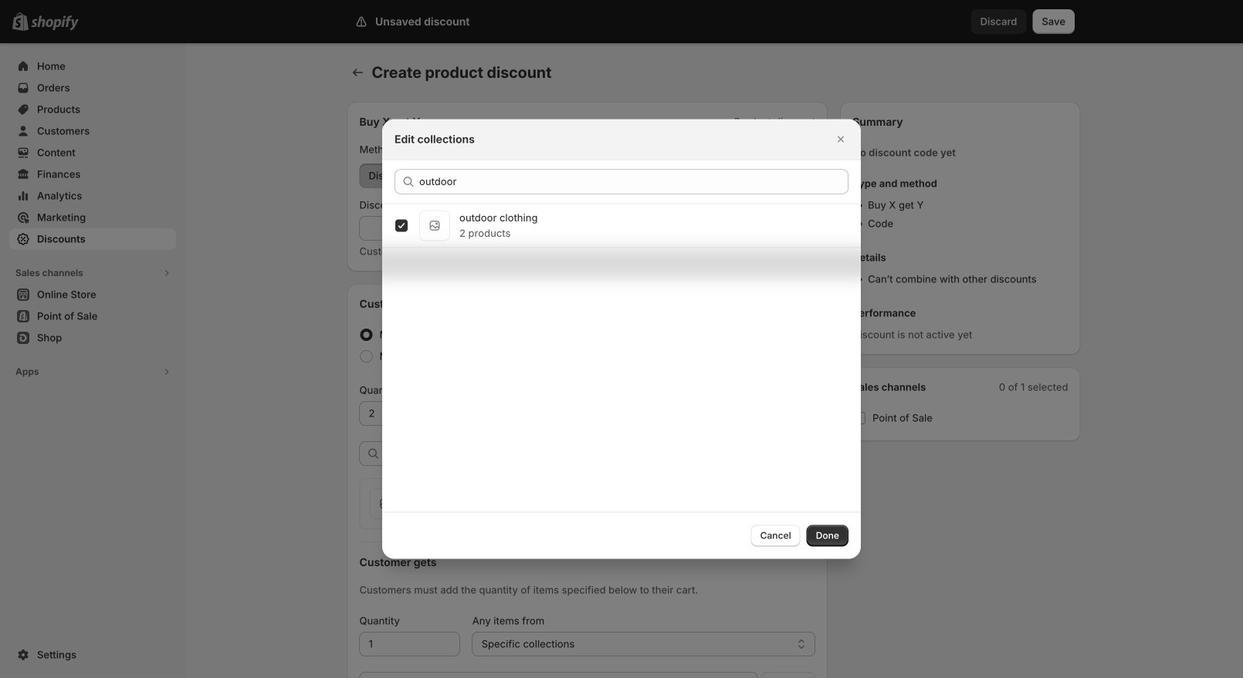 Task type: locate. For each thing, give the bounding box(es) containing it.
Search collections text field
[[419, 169, 849, 194]]

shopify image
[[31, 15, 79, 31]]

dialog
[[0, 119, 1243, 559]]



Task type: vqa. For each thing, say whether or not it's contained in the screenshot.
dialog
yes



